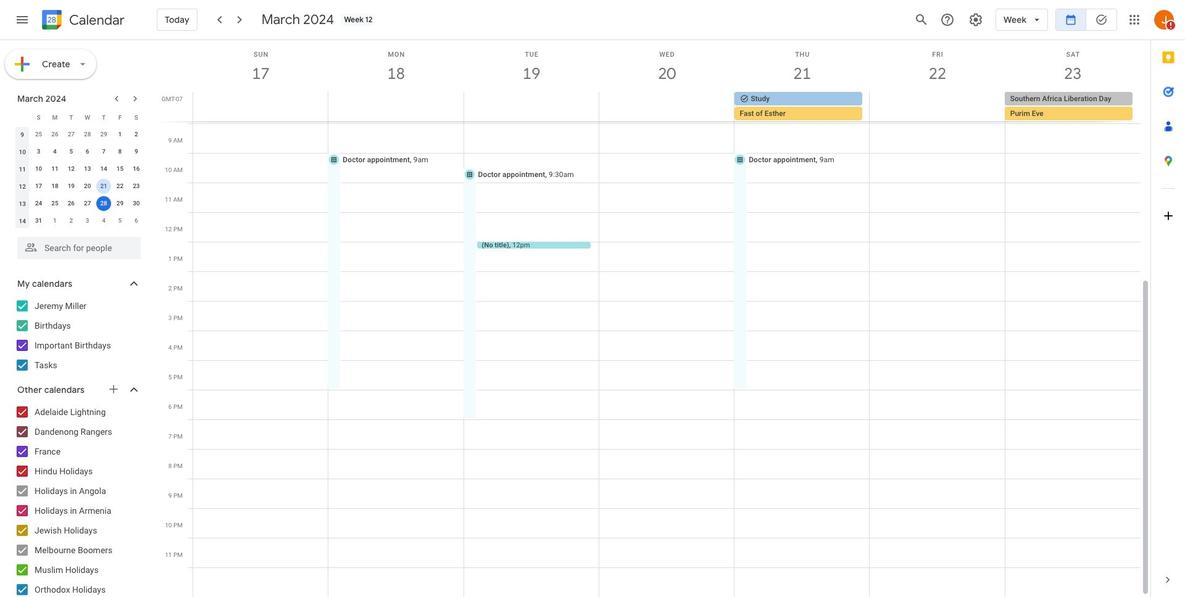 Task type: locate. For each thing, give the bounding box(es) containing it.
7 element
[[96, 144, 111, 159]]

row
[[188, 92, 1150, 122], [14, 109, 144, 126], [14, 126, 144, 143], [14, 143, 144, 160], [14, 160, 144, 178], [14, 178, 144, 195], [14, 195, 144, 212], [14, 212, 144, 230]]

april 3 element
[[80, 214, 95, 228]]

19 element
[[64, 179, 79, 194]]

29 element
[[113, 196, 127, 211]]

other calendars list
[[2, 402, 153, 597]]

25 element
[[47, 196, 62, 211]]

my calendars list
[[2, 296, 153, 375]]

5 element
[[64, 144, 79, 159]]

grid
[[158, 40, 1150, 597]]

23 element
[[129, 179, 144, 194]]

28, today element
[[96, 196, 111, 211]]

9 element
[[129, 144, 144, 159]]

tab list
[[1151, 40, 1185, 563]]

2 element
[[129, 127, 144, 142]]

add other calendars image
[[107, 383, 120, 396]]

26 element
[[64, 196, 79, 211]]

heading inside calendar element
[[67, 13, 125, 27]]

21 element
[[96, 179, 111, 194]]

april 4 element
[[96, 214, 111, 228]]

april 5 element
[[113, 214, 127, 228]]

february 25 element
[[31, 127, 46, 142]]

column header
[[14, 109, 30, 126]]

20 element
[[80, 179, 95, 194]]

row group
[[14, 126, 144, 230]]

settings menu image
[[968, 12, 983, 27]]

None search field
[[0, 232, 153, 259]]

31 element
[[31, 214, 46, 228]]

cell
[[193, 92, 328, 122], [328, 92, 464, 122], [464, 92, 599, 122], [599, 92, 734, 122], [734, 92, 869, 122], [869, 92, 1005, 122], [1005, 92, 1140, 122], [96, 178, 112, 195], [96, 195, 112, 212]]

18 element
[[47, 179, 62, 194]]

heading
[[67, 13, 125, 27]]

15 element
[[113, 162, 127, 177]]

march 2024 grid
[[12, 109, 144, 230]]

12 element
[[64, 162, 79, 177]]

february 26 element
[[47, 127, 62, 142]]



Task type: vqa. For each thing, say whether or not it's contained in the screenshot.
Search for people text box
yes



Task type: describe. For each thing, give the bounding box(es) containing it.
27 element
[[80, 196, 95, 211]]

16 element
[[129, 162, 144, 177]]

4 element
[[47, 144, 62, 159]]

february 29 element
[[96, 127, 111, 142]]

april 1 element
[[47, 214, 62, 228]]

april 6 element
[[129, 214, 144, 228]]

april 2 element
[[64, 214, 79, 228]]

calendar element
[[40, 7, 125, 35]]

6 element
[[80, 144, 95, 159]]

17 element
[[31, 179, 46, 194]]

row group inside march 2024 grid
[[14, 126, 144, 230]]

30 element
[[129, 196, 144, 211]]

Search for people text field
[[25, 237, 133, 259]]

3 element
[[31, 144, 46, 159]]

10 element
[[31, 162, 46, 177]]

main drawer image
[[15, 12, 30, 27]]

february 28 element
[[80, 127, 95, 142]]

24 element
[[31, 196, 46, 211]]

11 element
[[47, 162, 62, 177]]

14 element
[[96, 162, 111, 177]]

february 27 element
[[64, 127, 79, 142]]

1 element
[[113, 127, 127, 142]]

13 element
[[80, 162, 95, 177]]

8 element
[[113, 144, 127, 159]]

22 element
[[113, 179, 127, 194]]

column header inside march 2024 grid
[[14, 109, 30, 126]]



